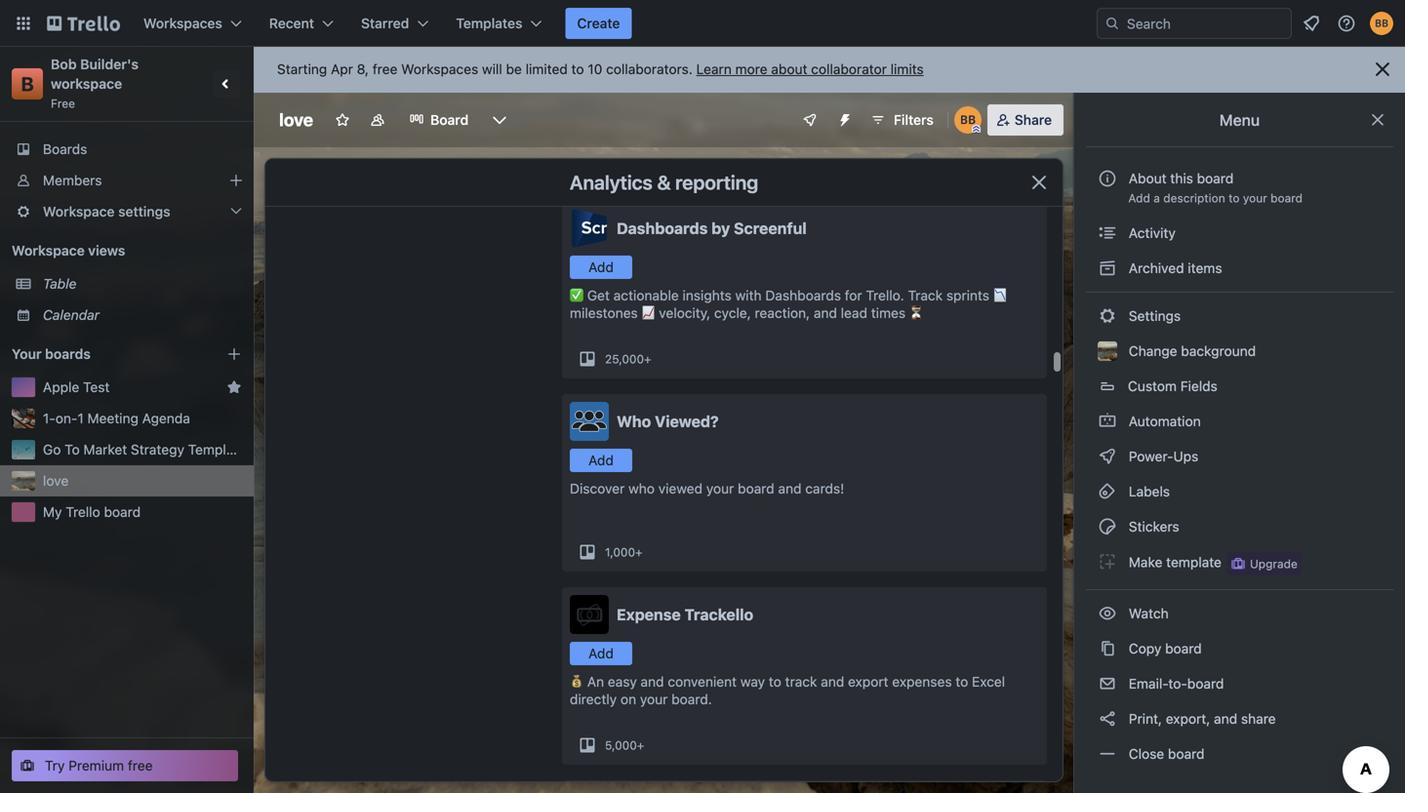 Task type: vqa. For each thing, say whether or not it's contained in the screenshot.


Task type: locate. For each thing, give the bounding box(es) containing it.
workspace for workspace views
[[12, 243, 85, 259]]

love left 'star or unstar board' image
[[279, 109, 313, 130]]

4 sm image from the top
[[1098, 482, 1118, 502]]

expenses
[[893, 674, 952, 690]]

✅
[[570, 288, 584, 304]]

sm image left settings
[[1098, 307, 1118, 326]]

custom fields
[[1129, 378, 1218, 394]]

and left share
[[1215, 711, 1238, 727]]

workspaces up board link
[[401, 61, 479, 77]]

board
[[1198, 170, 1234, 186], [1271, 191, 1303, 205], [738, 481, 775, 497], [104, 504, 141, 520], [1166, 641, 1203, 657], [1188, 676, 1225, 692], [1169, 746, 1205, 762]]

0 vertical spatial dashboards
[[617, 219, 708, 238]]

reporting
[[676, 171, 759, 194]]

sm image left email-
[[1098, 675, 1118, 694]]

1-on-1 meeting agenda
[[43, 411, 190, 427]]

sm image inside the "stickers" link
[[1098, 517, 1118, 537]]

to up activity link
[[1229, 191, 1240, 205]]

5 sm image from the top
[[1098, 745, 1118, 764]]

starred button
[[350, 8, 441, 39]]

sm image left stickers
[[1098, 517, 1118, 537]]

automation link
[[1087, 406, 1394, 437]]

board down love link
[[104, 504, 141, 520]]

sm image inside watch link
[[1098, 604, 1118, 624]]

sm image inside archived items link
[[1098, 259, 1118, 278]]

easy
[[608, 674, 637, 690]]

on
[[621, 692, 637, 708]]

Search field
[[1121, 9, 1292, 38]]

more
[[736, 61, 768, 77]]

sm image left make
[[1098, 553, 1118, 572]]

sm image left power-
[[1098, 447, 1118, 467]]

add button up discover
[[570, 449, 633, 473]]

+
[[644, 352, 652, 366], [636, 546, 643, 559], [637, 739, 645, 753]]

sm image inside "close board" link
[[1098, 745, 1118, 764]]

free
[[373, 61, 398, 77], [128, 758, 153, 774]]

6 sm image from the top
[[1098, 604, 1118, 624]]

custom
[[1129, 378, 1177, 394]]

2 add button from the top
[[570, 449, 633, 473]]

board up "description"
[[1198, 170, 1234, 186]]

sm image
[[1098, 259, 1118, 278], [1098, 307, 1118, 326], [1098, 447, 1118, 467], [1098, 482, 1118, 502], [1098, 517, 1118, 537], [1098, 604, 1118, 624], [1098, 675, 1118, 694], [1098, 710, 1118, 729]]

add
[[1129, 191, 1151, 205], [589, 259, 614, 275], [589, 453, 614, 469], [589, 646, 614, 662]]

1 vertical spatial love
[[43, 473, 69, 489]]

track
[[908, 288, 943, 304]]

1 sm image from the top
[[1098, 259, 1118, 278]]

your right on
[[640, 692, 668, 708]]

sm image left activity
[[1098, 224, 1118, 243]]

get
[[588, 288, 610, 304]]

1 sm image from the top
[[1098, 224, 1118, 243]]

sm image left labels
[[1098, 482, 1118, 502]]

sm image left copy
[[1098, 639, 1118, 659]]

0 vertical spatial love
[[279, 109, 313, 130]]

add left the 'a'
[[1129, 191, 1151, 205]]

sm image left the close
[[1098, 745, 1118, 764]]

+ for expense
[[637, 739, 645, 753]]

and inside ✅ get actionable insights with dashboards for trello. track sprints 📉 milestones 📈 velocity, cycle, reaction, and lead times ⏳
[[814, 305, 838, 321]]

sm image inside print, export, and share link
[[1098, 710, 1118, 729]]

table
[[43, 276, 77, 292]]

1 vertical spatial dashboards
[[766, 288, 842, 304]]

5,000
[[605, 739, 637, 753]]

add for who viewed?
[[589, 453, 614, 469]]

workspace up 'table'
[[12, 243, 85, 259]]

sm image for make template
[[1098, 553, 1118, 572]]

0 horizontal spatial dashboards
[[617, 219, 708, 238]]

change
[[1129, 343, 1178, 359]]

collaborator
[[812, 61, 887, 77]]

sm image inside "power-ups" link
[[1098, 447, 1118, 467]]

2 vertical spatial +
[[637, 739, 645, 753]]

5 sm image from the top
[[1098, 517, 1118, 537]]

your up activity link
[[1244, 191, 1268, 205]]

your inside the about this board add a description to your board
[[1244, 191, 1268, 205]]

sm image inside 'automation' link
[[1098, 412, 1118, 432]]

and left cards!
[[779, 481, 802, 497]]

calendar
[[43, 307, 100, 323]]

workspace navigation collapse icon image
[[213, 70, 240, 98]]

1 vertical spatial add button
[[570, 449, 633, 473]]

sm image for stickers
[[1098, 517, 1118, 537]]

sm image inside copy board link
[[1098, 639, 1118, 659]]

+ for dashboards
[[644, 352, 652, 366]]

starting apr 8, free workspaces will be limited to 10 collaborators. learn more about collaborator limits
[[277, 61, 924, 77]]

export,
[[1166, 711, 1211, 727]]

25,000 +
[[605, 352, 652, 366]]

1
[[78, 411, 84, 427]]

workspace views
[[12, 243, 125, 259]]

workspace
[[43, 204, 115, 220], [12, 243, 85, 259]]

1 horizontal spatial love
[[279, 109, 313, 130]]

sm image inside the settings link
[[1098, 307, 1118, 326]]

will
[[482, 61, 503, 77]]

2 sm image from the top
[[1098, 307, 1118, 326]]

screenful
[[734, 219, 807, 238]]

template
[[1167, 555, 1222, 571]]

+ for who
[[636, 546, 643, 559]]

sm image for email-to-board
[[1098, 675, 1118, 694]]

sm image inside email-to-board link
[[1098, 675, 1118, 694]]

love up my
[[43, 473, 69, 489]]

1 horizontal spatial workspaces
[[401, 61, 479, 77]]

0 vertical spatial +
[[644, 352, 652, 366]]

sm image left print,
[[1098, 710, 1118, 729]]

free right 8,
[[373, 61, 398, 77]]

1 vertical spatial free
[[128, 758, 153, 774]]

1 vertical spatial your
[[707, 481, 734, 497]]

back to home image
[[47, 8, 120, 39]]

recent button
[[258, 8, 346, 39]]

print, export, and share
[[1126, 711, 1277, 727]]

0 horizontal spatial free
[[128, 758, 153, 774]]

1 add button from the top
[[570, 256, 633, 279]]

&
[[657, 171, 671, 194]]

add button up get
[[570, 256, 633, 279]]

0 vertical spatial workspaces
[[144, 15, 222, 31]]

workspaces up 'workspace navigation collapse icon'
[[144, 15, 222, 31]]

0 vertical spatial your
[[1244, 191, 1268, 205]]

bob builder (bobbuilder40) image
[[1371, 12, 1394, 35]]

apple
[[43, 379, 79, 395]]

1 vertical spatial workspaces
[[401, 61, 479, 77]]

2 vertical spatial your
[[640, 692, 668, 708]]

3 add button from the top
[[570, 642, 633, 666]]

0 horizontal spatial your
[[640, 692, 668, 708]]

try premium free
[[45, 758, 153, 774]]

2 vertical spatial add button
[[570, 642, 633, 666]]

add up get
[[589, 259, 614, 275]]

your right viewed
[[707, 481, 734, 497]]

sm image for activity
[[1098, 224, 1118, 243]]

limited
[[526, 61, 568, 77]]

sm image left automation
[[1098, 412, 1118, 432]]

agenda
[[142, 411, 190, 427]]

📈
[[642, 305, 656, 321]]

market
[[83, 442, 127, 458]]

discover
[[570, 481, 625, 497]]

members
[[43, 172, 102, 188]]

custom fields button
[[1087, 371, 1394, 402]]

make
[[1129, 555, 1163, 571]]

times
[[872, 305, 906, 321]]

free right "premium"
[[128, 758, 153, 774]]

add for dashboards by screenful
[[589, 259, 614, 275]]

sm image
[[1098, 224, 1118, 243], [1098, 412, 1118, 432], [1098, 553, 1118, 572], [1098, 639, 1118, 659], [1098, 745, 1118, 764]]

sm image inside activity link
[[1098, 224, 1118, 243]]

8 sm image from the top
[[1098, 710, 1118, 729]]

3 sm image from the top
[[1098, 553, 1118, 572]]

your inside 💰 an easy and convenient way to track and export expenses to excel directly on your board.
[[640, 692, 668, 708]]

meeting
[[87, 411, 139, 427]]

go to market strategy template
[[43, 442, 246, 458]]

1 vertical spatial workspace
[[12, 243, 85, 259]]

and left lead
[[814, 305, 838, 321]]

dashboards up 'reaction,'
[[766, 288, 842, 304]]

close board
[[1126, 746, 1205, 762]]

for
[[845, 288, 863, 304]]

2 sm image from the top
[[1098, 412, 1118, 432]]

add up an
[[589, 646, 614, 662]]

recent
[[269, 15, 314, 31]]

0 horizontal spatial workspaces
[[144, 15, 222, 31]]

workspace visible image
[[370, 112, 386, 128]]

to
[[572, 61, 584, 77], [1229, 191, 1240, 205], [769, 674, 782, 690], [956, 674, 969, 690]]

1 horizontal spatial your
[[707, 481, 734, 497]]

0 vertical spatial workspace
[[43, 204, 115, 220]]

1 horizontal spatial free
[[373, 61, 398, 77]]

dashboards by screenful
[[617, 219, 807, 238]]

your boards with 5 items element
[[12, 343, 197, 366]]

sm image for settings
[[1098, 307, 1118, 326]]

sm image left the archived
[[1098, 259, 1118, 278]]

workspaces
[[144, 15, 222, 31], [401, 61, 479, 77]]

automation image
[[830, 104, 857, 132]]

add button for expense
[[570, 642, 633, 666]]

board up to-
[[1166, 641, 1203, 657]]

customize views image
[[490, 110, 510, 130]]

add up discover
[[589, 453, 614, 469]]

sm image inside the "labels" link
[[1098, 482, 1118, 502]]

4 sm image from the top
[[1098, 639, 1118, 659]]

📉
[[994, 288, 1007, 304]]

2 horizontal spatial your
[[1244, 191, 1268, 205]]

watch
[[1126, 606, 1173, 622]]

table link
[[43, 274, 242, 294]]

7 sm image from the top
[[1098, 675, 1118, 694]]

apple test
[[43, 379, 110, 395]]

sm image for automation
[[1098, 412, 1118, 432]]

on-
[[55, 411, 78, 427]]

b link
[[12, 68, 43, 100]]

workspace down members
[[43, 204, 115, 220]]

expense trackello
[[617, 606, 754, 624]]

love inside text box
[[279, 109, 313, 130]]

stickers
[[1126, 519, 1180, 535]]

and
[[814, 305, 838, 321], [779, 481, 802, 497], [641, 674, 664, 690], [821, 674, 845, 690], [1215, 711, 1238, 727]]

1 horizontal spatial dashboards
[[766, 288, 842, 304]]

create
[[577, 15, 620, 31]]

board link
[[397, 104, 480, 136]]

3 sm image from the top
[[1098, 447, 1118, 467]]

collaborators.
[[606, 61, 693, 77]]

0 vertical spatial add button
[[570, 256, 633, 279]]

settings
[[1126, 308, 1181, 324]]

1 vertical spatial +
[[636, 546, 643, 559]]

activity link
[[1087, 218, 1394, 249]]

💰 an easy and convenient way to track and export expenses to excel directly on your board.
[[570, 674, 1006, 708]]

add button for dashboards
[[570, 256, 633, 279]]

sm image left the watch at the bottom of page
[[1098, 604, 1118, 624]]

open information menu image
[[1338, 14, 1357, 33]]

copy board
[[1126, 641, 1203, 657]]

add button up an
[[570, 642, 633, 666]]

dashboards down &
[[617, 219, 708, 238]]

templates button
[[444, 8, 554, 39]]

workspace inside workspace settings dropdown button
[[43, 204, 115, 220]]

bob builder (bobbuilder40) image
[[955, 106, 982, 134]]



Task type: describe. For each thing, give the bounding box(es) containing it.
⏳
[[910, 305, 923, 321]]

background
[[1182, 343, 1257, 359]]

workspace for workspace settings
[[43, 204, 115, 220]]

add button for who
[[570, 449, 633, 473]]

starred
[[361, 15, 409, 31]]

workspace
[[51, 76, 122, 92]]

1,000
[[605, 546, 636, 559]]

with
[[736, 288, 762, 304]]

workspace settings
[[43, 204, 170, 220]]

to left 10
[[572, 61, 584, 77]]

description
[[1164, 191, 1226, 205]]

Board name text field
[[269, 104, 323, 136]]

0 horizontal spatial love
[[43, 473, 69, 489]]

change background
[[1126, 343, 1257, 359]]

learn more about collaborator limits link
[[697, 61, 924, 77]]

my
[[43, 504, 62, 520]]

cycle,
[[715, 305, 751, 321]]

builder's
[[80, 56, 139, 72]]

add for expense trackello
[[589, 646, 614, 662]]

an
[[588, 674, 604, 690]]

who viewed?
[[617, 412, 719, 431]]

trello.
[[866, 288, 905, 304]]

apr
[[331, 61, 353, 77]]

boards
[[43, 141, 87, 157]]

board up print, export, and share
[[1188, 676, 1225, 692]]

workspace settings button
[[0, 196, 254, 227]]

and right track
[[821, 674, 845, 690]]

this member is an admin of this board. image
[[972, 125, 981, 134]]

copy board link
[[1087, 634, 1394, 665]]

go to market strategy template link
[[43, 440, 246, 460]]

email-
[[1129, 676, 1169, 692]]

calendar link
[[43, 306, 242, 325]]

filters
[[894, 112, 934, 128]]

expense
[[617, 606, 681, 624]]

to right the way
[[769, 674, 782, 690]]

free inside button
[[128, 758, 153, 774]]

to left excel
[[956, 674, 969, 690]]

excel
[[972, 674, 1006, 690]]

templates
[[456, 15, 523, 31]]

trello
[[66, 504, 100, 520]]

share
[[1242, 711, 1277, 727]]

sm image for power-ups
[[1098, 447, 1118, 467]]

a
[[1154, 191, 1161, 205]]

starting
[[277, 61, 327, 77]]

viewed
[[659, 481, 703, 497]]

add inside the about this board add a description to your board
[[1129, 191, 1151, 205]]

sprints
[[947, 288, 990, 304]]

power-ups link
[[1087, 441, 1394, 473]]

velocity,
[[659, 305, 711, 321]]

1,000 +
[[605, 546, 643, 559]]

power ups image
[[803, 112, 818, 128]]

25,000
[[605, 352, 644, 366]]

sm image for watch
[[1098, 604, 1118, 624]]

board.
[[672, 692, 712, 708]]

go
[[43, 442, 61, 458]]

settings
[[118, 204, 170, 220]]

5,000 +
[[605, 739, 645, 753]]

primary element
[[0, 0, 1406, 47]]

board up activity link
[[1271, 191, 1303, 205]]

apple test link
[[43, 378, 219, 397]]

cards!
[[806, 481, 845, 497]]

change background link
[[1087, 336, 1394, 367]]

board down the export,
[[1169, 746, 1205, 762]]

upgrade button
[[1227, 553, 1302, 576]]

sm image for close board
[[1098, 745, 1118, 764]]

sm image for print, export, and share
[[1098, 710, 1118, 729]]

add board image
[[227, 347, 242, 362]]

analytics & reporting
[[570, 171, 759, 194]]

to inside the about this board add a description to your board
[[1229, 191, 1240, 205]]

about this board add a description to your board
[[1129, 170, 1303, 205]]

email-to-board link
[[1087, 669, 1394, 700]]

sm image for labels
[[1098, 482, 1118, 502]]

premium
[[69, 758, 124, 774]]

sm image for archived items
[[1098, 259, 1118, 278]]

learn
[[697, 61, 732, 77]]

make template
[[1126, 555, 1222, 571]]

starred icon image
[[227, 380, 242, 395]]

labels
[[1126, 484, 1171, 500]]

search image
[[1105, 16, 1121, 31]]

menu
[[1220, 111, 1261, 129]]

automation
[[1126, 413, 1202, 430]]

0 notifications image
[[1300, 12, 1324, 35]]

who
[[617, 412, 651, 431]]

1-on-1 meeting agenda link
[[43, 409, 242, 429]]

and right easy
[[641, 674, 664, 690]]

0 vertical spatial free
[[373, 61, 398, 77]]

settings link
[[1087, 301, 1394, 332]]

sm image for copy board
[[1098, 639, 1118, 659]]

upgrade
[[1251, 557, 1298, 571]]

strategy
[[131, 442, 184, 458]]

share
[[1015, 112, 1052, 128]]

✅ get actionable insights with dashboards for trello. track sprints 📉 milestones 📈 velocity, cycle, reaction, and lead times ⏳
[[570, 288, 1007, 321]]

watch link
[[1087, 598, 1394, 630]]

milestones
[[570, 305, 638, 321]]

dashboards inside ✅ get actionable insights with dashboards for trello. track sprints 📉 milestones 📈 velocity, cycle, reaction, and lead times ⏳
[[766, 288, 842, 304]]

template
[[188, 442, 246, 458]]

workspaces inside dropdown button
[[144, 15, 222, 31]]

close
[[1129, 746, 1165, 762]]

fields
[[1181, 378, 1218, 394]]

print,
[[1129, 711, 1163, 727]]

ups
[[1174, 449, 1199, 465]]

love link
[[43, 472, 242, 491]]

analytics
[[570, 171, 653, 194]]

8,
[[357, 61, 369, 77]]

your
[[12, 346, 42, 362]]

share button
[[988, 104, 1064, 136]]

board
[[431, 112, 469, 128]]

reaction,
[[755, 305, 810, 321]]

close board link
[[1087, 739, 1394, 770]]

archived items
[[1126, 260, 1223, 276]]

board left cards!
[[738, 481, 775, 497]]

labels link
[[1087, 476, 1394, 508]]

convenient
[[668, 674, 737, 690]]

views
[[88, 243, 125, 259]]

star or unstar board image
[[335, 112, 351, 128]]



